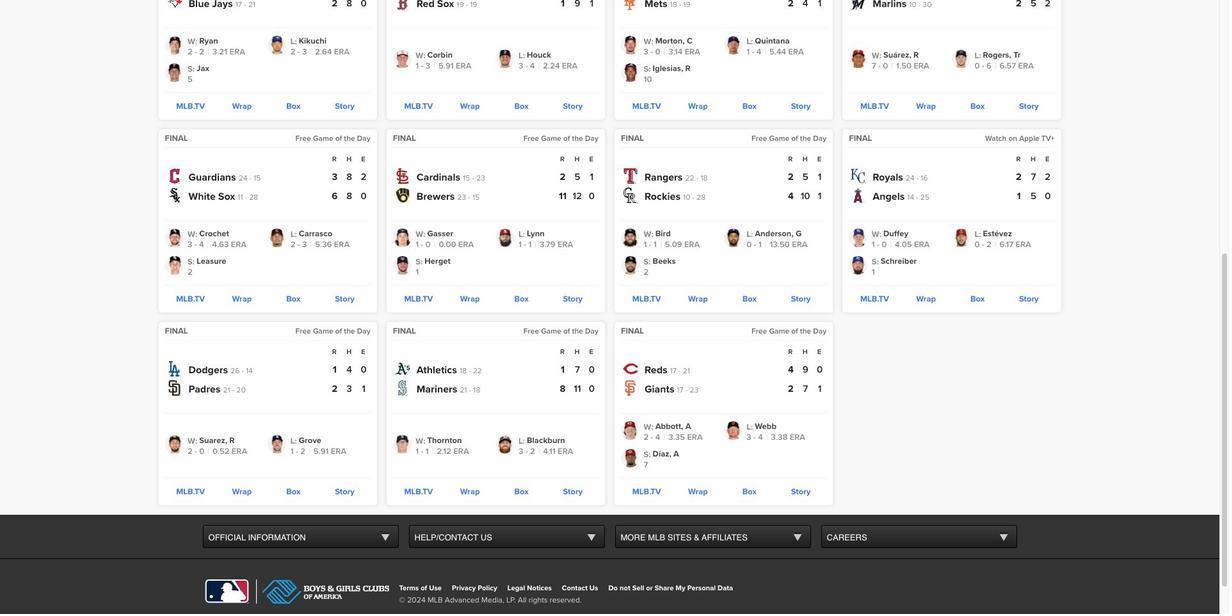 Task type: vqa. For each thing, say whether or not it's contained in the screenshot.
Marlins image
yes



Task type: locate. For each thing, give the bounding box(es) containing it.
rockies image
[[623, 188, 638, 203]]

anderson, g image
[[724, 229, 742, 247]]

suarez, r image
[[165, 435, 183, 454]]

crochet image
[[165, 229, 183, 247]]

abbott, a image
[[621, 421, 640, 440]]

white sox image
[[167, 188, 182, 203]]

beeks image
[[621, 256, 640, 275]]

grove image
[[268, 435, 286, 454]]

cardinals image
[[395, 168, 410, 184]]

mets image
[[623, 0, 638, 10]]

athletics image
[[395, 361, 410, 376]]

blue jays image
[[167, 0, 182, 10]]

thornton image
[[393, 435, 412, 454]]

corbin image
[[393, 50, 412, 68]]

mariners image
[[395, 380, 410, 396]]

red sox image
[[395, 0, 410, 10]]

duffey image
[[849, 229, 868, 247]]

schreiber image
[[849, 256, 868, 275]]

webb image
[[724, 421, 742, 440]]

guardians image
[[167, 168, 182, 184]]

brewers image
[[395, 188, 410, 203]]

gasser image
[[393, 229, 412, 247]]

iglesias, r image
[[621, 63, 640, 82]]

royals image
[[851, 168, 866, 184]]

rangers image
[[623, 168, 638, 184]]

herget image
[[393, 256, 412, 275]]

blackburn image
[[496, 435, 514, 454]]



Task type: describe. For each thing, give the bounding box(es) containing it.
giants image
[[623, 380, 638, 396]]

rogers, tr image
[[952, 50, 971, 68]]

marlins image
[[851, 0, 866, 10]]

lynn image
[[496, 229, 514, 247]]

padres image
[[167, 380, 182, 396]]

reds image
[[623, 361, 638, 376]]

ryan image
[[165, 36, 183, 54]]

leasure image
[[165, 256, 183, 275]]

dodgers image
[[167, 361, 182, 376]]

houck image
[[496, 50, 514, 68]]

carrasco image
[[268, 229, 286, 247]]

kikuchi image
[[268, 36, 286, 54]]

jax image
[[165, 63, 183, 82]]

morton, c image
[[621, 36, 640, 54]]

bird image
[[621, 229, 640, 247]]

angels image
[[851, 188, 866, 203]]

díaz, a image
[[621, 449, 640, 467]]

boys and girls club of america image
[[256, 579, 389, 604]]

mlb.com image
[[203, 579, 251, 604]]

estévez image
[[952, 229, 971, 247]]

quintana image
[[724, 36, 742, 54]]

suárez, r image
[[849, 50, 868, 68]]



